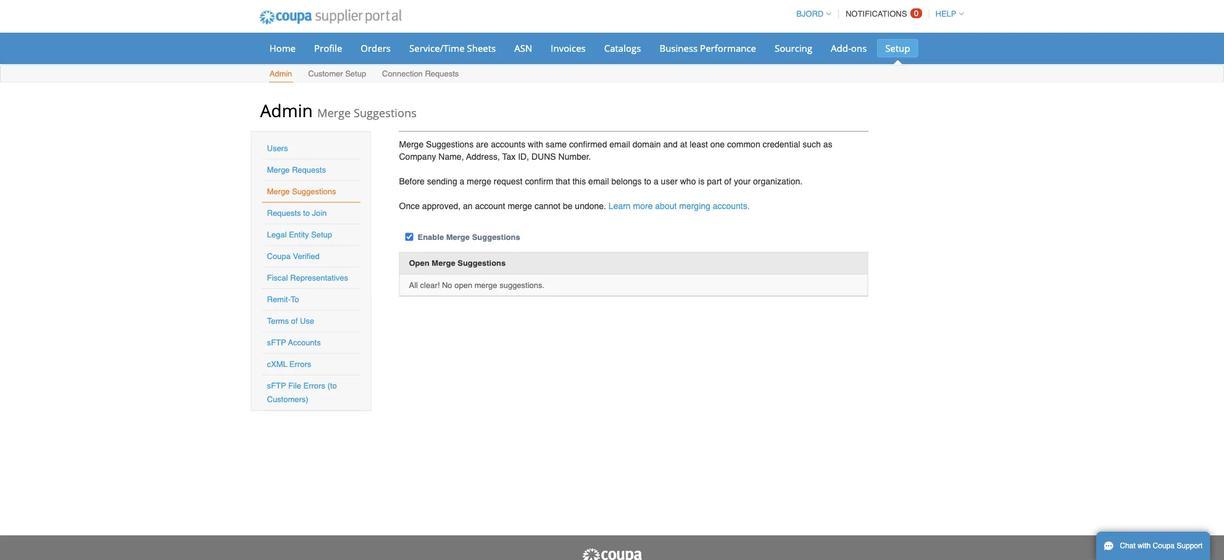Task type: describe. For each thing, give the bounding box(es) containing it.
service/time sheets link
[[401, 39, 504, 57]]

coupa inside button
[[1154, 542, 1175, 551]]

are
[[476, 139, 489, 149]]

sftp file errors (to customers) link
[[267, 382, 337, 405]]

admin for admin
[[270, 69, 292, 78]]

catalogs link
[[596, 39, 649, 57]]

merge suggestions
[[267, 187, 336, 196]]

terms
[[267, 317, 289, 326]]

accounts.
[[713, 201, 750, 211]]

setup inside customer setup link
[[345, 69, 366, 78]]

before sending a merge request confirm that this email belongs to a user who is part of your organization.
[[399, 176, 803, 186]]

more
[[633, 201, 653, 211]]

requests for connection requests
[[425, 69, 459, 78]]

notifications
[[846, 9, 908, 19]]

use
[[300, 317, 314, 326]]

tax
[[503, 152, 516, 162]]

credential
[[763, 139, 801, 149]]

legal entity setup
[[267, 230, 332, 240]]

open merge suggestions
[[409, 259, 506, 268]]

join
[[312, 209, 327, 218]]

sftp file errors (to customers)
[[267, 382, 337, 405]]

1 a from the left
[[460, 176, 465, 186]]

that
[[556, 176, 570, 186]]

company
[[399, 152, 436, 162]]

0
[[915, 9, 919, 18]]

customer
[[308, 69, 343, 78]]

sftp accounts
[[267, 338, 321, 348]]

remit-to
[[267, 295, 299, 304]]

home link
[[262, 39, 304, 57]]

enable merge suggestions
[[418, 233, 520, 242]]

fiscal
[[267, 274, 288, 283]]

cannot
[[535, 201, 561, 211]]

1 horizontal spatial coupa supplier portal image
[[582, 548, 643, 561]]

orders
[[361, 42, 391, 54]]

number.
[[559, 152, 591, 162]]

least
[[690, 139, 708, 149]]

ons
[[852, 42, 867, 54]]

representatives
[[290, 274, 348, 283]]

cxml errors link
[[267, 360, 311, 369]]

one
[[711, 139, 725, 149]]

connection requests
[[382, 69, 459, 78]]

navigation containing notifications 0
[[791, 2, 964, 26]]

name,
[[439, 152, 464, 162]]

be
[[563, 201, 573, 211]]

(to
[[328, 382, 337, 391]]

terms of use link
[[267, 317, 314, 326]]

merge suggestions are accounts with same confirmed email domain and at least one common credential such as company name, address, tax id, duns number.
[[399, 139, 833, 162]]

help link
[[931, 9, 964, 19]]

file
[[288, 382, 301, 391]]

profile
[[314, 42, 342, 54]]

coupa verified link
[[267, 252, 320, 261]]

suggestions.
[[500, 281, 545, 290]]

your
[[734, 176, 751, 186]]

requests for merge requests
[[292, 166, 326, 175]]

coupa verified
[[267, 252, 320, 261]]

all
[[409, 281, 418, 290]]

same
[[546, 139, 567, 149]]

no
[[442, 281, 452, 290]]

domain
[[633, 139, 661, 149]]

suggestions inside merge suggestions are accounts with same confirmed email domain and at least one common credential such as company name, address, tax id, duns number.
[[426, 139, 474, 149]]

part
[[707, 176, 722, 186]]

connection requests link
[[382, 66, 460, 82]]

merge inside merge suggestions are accounts with same confirmed email domain and at least one common credential such as company name, address, tax id, duns number.
[[399, 139, 424, 149]]

clear!
[[420, 281, 440, 290]]

business performance
[[660, 42, 757, 54]]

this
[[573, 176, 586, 186]]

support
[[1177, 542, 1203, 551]]

sheets
[[467, 42, 496, 54]]

add-ons link
[[823, 39, 875, 57]]

cxml errors
[[267, 360, 311, 369]]

legal entity setup link
[[267, 230, 332, 240]]

learn
[[609, 201, 631, 211]]

merge suggestions link
[[267, 187, 336, 196]]

1 horizontal spatial to
[[644, 176, 652, 186]]

setup link
[[878, 39, 919, 57]]

business performance link
[[652, 39, 765, 57]]

sftp for sftp accounts
[[267, 338, 286, 348]]

bjord
[[797, 9, 824, 19]]

remit-
[[267, 295, 291, 304]]

0 vertical spatial of
[[725, 176, 732, 186]]

customer setup
[[308, 69, 366, 78]]

chat with coupa support
[[1121, 542, 1203, 551]]



Task type: locate. For each thing, give the bounding box(es) containing it.
merge requests link
[[267, 166, 326, 175]]

merge up no
[[432, 259, 456, 268]]

admin down admin link
[[260, 99, 313, 122]]

0 horizontal spatial to
[[303, 209, 310, 218]]

coupa left support
[[1154, 542, 1175, 551]]

requests up legal
[[267, 209, 301, 218]]

of left use
[[291, 317, 298, 326]]

catalogs
[[605, 42, 641, 54]]

cxml
[[267, 360, 288, 369]]

notifications 0
[[846, 9, 919, 19]]

customer setup link
[[308, 66, 367, 82]]

add-ons
[[831, 42, 867, 54]]

email inside merge suggestions are accounts with same confirmed email domain and at least one common credential such as company name, address, tax id, duns number.
[[610, 139, 630, 149]]

suggestions for enable
[[472, 233, 520, 242]]

asn
[[515, 42, 533, 54]]

suggestions up name,
[[426, 139, 474, 149]]

1 vertical spatial coupa supplier portal image
[[582, 548, 643, 561]]

invoices
[[551, 42, 586, 54]]

request
[[494, 176, 523, 186]]

1 vertical spatial setup
[[345, 69, 366, 78]]

2 horizontal spatial setup
[[886, 42, 911, 54]]

with
[[528, 139, 544, 149], [1138, 542, 1151, 551]]

0 vertical spatial setup
[[886, 42, 911, 54]]

invoices link
[[543, 39, 594, 57]]

1 horizontal spatial a
[[654, 176, 659, 186]]

1 vertical spatial with
[[1138, 542, 1151, 551]]

and
[[664, 139, 678, 149]]

0 vertical spatial coupa
[[267, 252, 291, 261]]

email
[[610, 139, 630, 149], [589, 176, 609, 186]]

2 sftp from the top
[[267, 382, 286, 391]]

0 vertical spatial to
[[644, 176, 652, 186]]

setup down join
[[311, 230, 332, 240]]

0 vertical spatial merge
[[467, 176, 492, 186]]

service/time
[[409, 42, 465, 54]]

1 vertical spatial coupa
[[1154, 542, 1175, 551]]

verified
[[293, 252, 320, 261]]

accounts
[[288, 338, 321, 348]]

belongs
[[612, 176, 642, 186]]

merge down users link
[[267, 166, 290, 175]]

requests up merge suggestions
[[292, 166, 326, 175]]

email left "domain"
[[610, 139, 630, 149]]

legal
[[267, 230, 287, 240]]

0 horizontal spatial email
[[589, 176, 609, 186]]

2 vertical spatial setup
[[311, 230, 332, 240]]

business
[[660, 42, 698, 54]]

connection
[[382, 69, 423, 78]]

user
[[661, 176, 678, 186]]

0 horizontal spatial coupa supplier portal image
[[251, 2, 410, 33]]

about
[[656, 201, 677, 211]]

0 vertical spatial sftp
[[267, 338, 286, 348]]

setup right customer
[[345, 69, 366, 78]]

suggestions down connection
[[354, 105, 417, 120]]

with inside merge suggestions are accounts with same confirmed email domain and at least one common credential such as company name, address, tax id, duns number.
[[528, 139, 544, 149]]

confirm
[[525, 176, 554, 186]]

of
[[725, 176, 732, 186], [291, 317, 298, 326]]

with right chat
[[1138, 542, 1151, 551]]

help
[[936, 9, 957, 19]]

fiscal representatives link
[[267, 274, 348, 283]]

merge down merge requests
[[267, 187, 290, 196]]

merge requests
[[267, 166, 326, 175]]

setup down notifications 0
[[886, 42, 911, 54]]

merge up company
[[399, 139, 424, 149]]

1 vertical spatial admin
[[260, 99, 313, 122]]

2 vertical spatial requests
[[267, 209, 301, 218]]

is
[[699, 176, 705, 186]]

to right belongs
[[644, 176, 652, 186]]

merge for account
[[508, 201, 532, 211]]

terms of use
[[267, 317, 314, 326]]

0 horizontal spatial a
[[460, 176, 465, 186]]

to left join
[[303, 209, 310, 218]]

service/time sheets
[[409, 42, 496, 54]]

errors down accounts
[[290, 360, 311, 369]]

1 vertical spatial requests
[[292, 166, 326, 175]]

1 horizontal spatial setup
[[345, 69, 366, 78]]

0 vertical spatial with
[[528, 139, 544, 149]]

a right sending
[[460, 176, 465, 186]]

1 vertical spatial sftp
[[267, 382, 286, 391]]

merge up open merge suggestions
[[446, 233, 470, 242]]

common
[[728, 139, 761, 149]]

entity
[[289, 230, 309, 240]]

0 vertical spatial admin
[[270, 69, 292, 78]]

setup
[[886, 42, 911, 54], [345, 69, 366, 78], [311, 230, 332, 240]]

navigation
[[791, 2, 964, 26]]

users
[[267, 144, 288, 153]]

merge inside the admin merge suggestions
[[317, 105, 351, 120]]

merge down the address,
[[467, 176, 492, 186]]

of right part
[[725, 176, 732, 186]]

1 horizontal spatial of
[[725, 176, 732, 186]]

0 vertical spatial email
[[610, 139, 630, 149]]

1 vertical spatial errors
[[304, 382, 325, 391]]

suggestions for admin
[[354, 105, 417, 120]]

sourcing link
[[767, 39, 821, 57]]

requests down the service/time
[[425, 69, 459, 78]]

coupa supplier portal image
[[251, 2, 410, 33], [582, 548, 643, 561]]

1 vertical spatial email
[[589, 176, 609, 186]]

sftp up customers)
[[267, 382, 286, 391]]

1 vertical spatial of
[[291, 317, 298, 326]]

admin merge suggestions
[[260, 99, 417, 122]]

performance
[[700, 42, 757, 54]]

suggestions up join
[[292, 187, 336, 196]]

0 horizontal spatial coupa
[[267, 252, 291, 261]]

admin for admin merge suggestions
[[260, 99, 313, 122]]

0 horizontal spatial with
[[528, 139, 544, 149]]

sftp up cxml
[[267, 338, 286, 348]]

with up duns
[[528, 139, 544, 149]]

suggestions for open
[[458, 259, 506, 268]]

merge right open
[[475, 281, 498, 290]]

id,
[[518, 152, 529, 162]]

merge for open
[[475, 281, 498, 290]]

0 horizontal spatial setup
[[311, 230, 332, 240]]

once approved, an account merge cannot be undone. learn more about merging accounts.
[[399, 201, 750, 211]]

1 horizontal spatial with
[[1138, 542, 1151, 551]]

0 horizontal spatial of
[[291, 317, 298, 326]]

admin down home link
[[270, 69, 292, 78]]

learn more about merging accounts. link
[[609, 201, 750, 211]]

such
[[803, 139, 821, 149]]

before
[[399, 176, 425, 186]]

account
[[475, 201, 506, 211]]

coupa up fiscal
[[267, 252, 291, 261]]

errors inside sftp file errors (to customers)
[[304, 382, 325, 391]]

requests inside connection requests link
[[425, 69, 459, 78]]

profile link
[[306, 39, 350, 57]]

sourcing
[[775, 42, 813, 54]]

1 vertical spatial to
[[303, 209, 310, 218]]

a left the user
[[654, 176, 659, 186]]

setup inside setup link
[[886, 42, 911, 54]]

1 horizontal spatial coupa
[[1154, 542, 1175, 551]]

None checkbox
[[405, 233, 414, 241]]

1 vertical spatial merge
[[508, 201, 532, 211]]

orders link
[[353, 39, 399, 57]]

with inside button
[[1138, 542, 1151, 551]]

merge down customer setup link
[[317, 105, 351, 120]]

1 horizontal spatial email
[[610, 139, 630, 149]]

requests
[[425, 69, 459, 78], [292, 166, 326, 175], [267, 209, 301, 218]]

bjord link
[[791, 9, 832, 19]]

suggestions up all clear! no open merge suggestions.
[[458, 259, 506, 268]]

sftp inside sftp file errors (to customers)
[[267, 382, 286, 391]]

undone.
[[575, 201, 606, 211]]

a
[[460, 176, 465, 186], [654, 176, 659, 186]]

customers)
[[267, 395, 309, 405]]

email right this
[[589, 176, 609, 186]]

sftp accounts link
[[267, 338, 321, 348]]

2 vertical spatial merge
[[475, 281, 498, 290]]

merge
[[317, 105, 351, 120], [399, 139, 424, 149], [267, 166, 290, 175], [267, 187, 290, 196], [446, 233, 470, 242], [432, 259, 456, 268]]

sftp
[[267, 338, 286, 348], [267, 382, 286, 391]]

to
[[291, 295, 299, 304]]

0 vertical spatial coupa supplier portal image
[[251, 2, 410, 33]]

add-
[[831, 42, 852, 54]]

as
[[824, 139, 833, 149]]

all clear! no open merge suggestions.
[[409, 281, 545, 290]]

0 vertical spatial requests
[[425, 69, 459, 78]]

organization.
[[754, 176, 803, 186]]

2 a from the left
[[654, 176, 659, 186]]

sftp for sftp file errors (to customers)
[[267, 382, 286, 391]]

admin link
[[269, 66, 293, 82]]

an
[[463, 201, 473, 211]]

open
[[455, 281, 473, 290]]

suggestions down account
[[472, 233, 520, 242]]

requests to join link
[[267, 209, 327, 218]]

requests to join
[[267, 209, 327, 218]]

0 vertical spatial errors
[[290, 360, 311, 369]]

errors left (to
[[304, 382, 325, 391]]

fiscal representatives
[[267, 274, 348, 283]]

suggestions inside the admin merge suggestions
[[354, 105, 417, 120]]

merge down 'request'
[[508, 201, 532, 211]]

who
[[680, 176, 696, 186]]

approved,
[[422, 201, 461, 211]]

duns
[[532, 152, 556, 162]]

1 sftp from the top
[[267, 338, 286, 348]]

accounts
[[491, 139, 526, 149]]



Task type: vqa. For each thing, say whether or not it's contained in the screenshot.
text field
no



